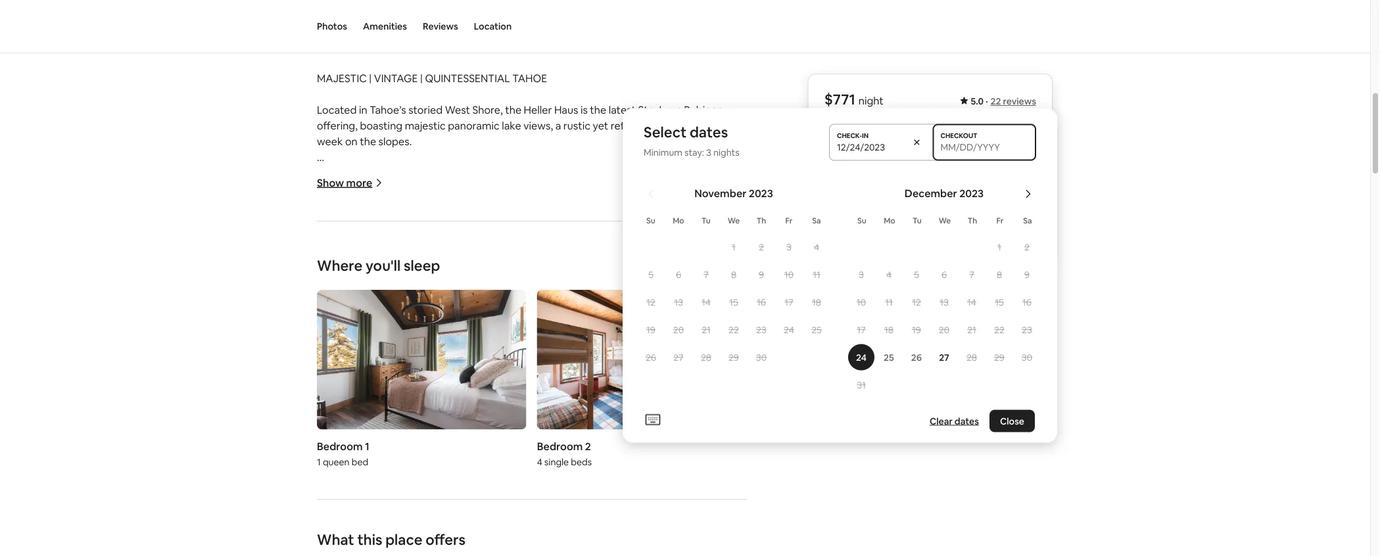 Task type: vqa. For each thing, say whether or not it's contained in the screenshot.


Task type: locate. For each thing, give the bounding box(es) containing it.
15 button up appointments
[[720, 289, 748, 315]]

service left 'fee'
[[877, 301, 912, 315]]

14 button up "with"
[[692, 289, 720, 315]]

2 27 from the left
[[939, 351, 949, 363]]

14 up "with"
[[702, 296, 711, 308]]

0 horizontal spatial 8
[[731, 269, 736, 280]]

2 14 button from the left
[[958, 289, 986, 315]]

bedroom
[[317, 440, 363, 453], [537, 440, 583, 453]]

2023,
[[508, 324, 534, 338]]

views
[[608, 435, 635, 448]]

to down lodge,
[[478, 356, 489, 369]]

haus inside thoughtfully renovated and restored in 2023, the heller haus returns to tahoe with the rich character of a classic alpine lodge, while delivering refined modern appointments and stunning design allowing you to unwind after an exhilarating day on the slopes, or a an epic day out on the lake.
[[585, 324, 609, 338]]

0 horizontal spatial 26
[[646, 351, 656, 363]]

1 horizontal spatial 12
[[912, 296, 921, 308]]

be
[[555, 450, 568, 464]]

heller for while
[[555, 324, 583, 338]]

covers
[[824, 301, 856, 315]]

12 up returns
[[646, 296, 655, 308]]

1
[[386, 198, 390, 211], [732, 241, 736, 253], [997, 241, 1001, 253], [365, 440, 369, 453], [317, 456, 321, 468]]

day down modern
[[627, 356, 644, 369]]

season
[[630, 466, 664, 480]]

view
[[398, 166, 420, 180]]

25 left "report"
[[884, 351, 894, 363]]

1 button for december 2023
[[986, 234, 1013, 260]]

0 vertical spatial of
[[386, 340, 397, 353]]

1 horizontal spatial 6 button
[[930, 261, 958, 288]]

1 vertical spatial 11
[[885, 296, 893, 308]]

6 - from the top
[[317, 277, 321, 290]]

1 27 from the left
[[673, 351, 684, 363]]

2 21 button from the left
[[958, 317, 986, 343]]

enjoy
[[697, 119, 723, 133]]

perched
[[404, 466, 445, 480]]

2 12 button from the left
[[903, 289, 930, 315]]

1 tu from the left
[[702, 215, 711, 226]]

28 button
[[692, 344, 720, 370], [958, 344, 986, 370]]

allows
[[527, 466, 557, 480]]

1 horizontal spatial 8
[[997, 269, 1002, 280]]

refined down latest
[[611, 119, 645, 133]]

bedroom up single
[[537, 440, 583, 453]]

2 23 button from the left
[[1013, 317, 1041, 343]]

29 for second 29 button
[[994, 351, 1005, 363]]

·
[[986, 95, 988, 107]]

1 14 button from the left
[[692, 289, 720, 315]]

5.0 · 22 reviews
[[971, 95, 1036, 107]]

for right 'fee'
[[932, 301, 946, 315]]

refined up exhilarating
[[581, 340, 616, 353]]

0 horizontal spatial 17
[[785, 296, 793, 308]]

starlink
[[346, 261, 385, 275]]

check availability
[[887, 217, 973, 230]]

5.0
[[971, 95, 984, 107]]

1 horizontal spatial 16 button
[[1013, 289, 1041, 315]]

a
[[317, 403, 324, 417]]

1 horizontal spatial this
[[459, 419, 477, 432]]

of inside a home for all seasons, and retaining its gorgeous redwood post and beam architecture and soaring granite fireplace, this cozy but spacious mountain lodge is the perfect basecamp for all of your tahoe adventures. enjoy panoramic views from rubicon peak to mt rose, and sapphire blue waters that appear to be so close you could almost reach it. the heller haus is perched atop a vista that allows for a truly four season tahoe experience.
[[399, 435, 409, 448]]

beam
[[648, 403, 676, 417]]

2 vertical spatial heller
[[338, 466, 366, 480]]

panoramic
[[448, 119, 499, 133], [554, 435, 606, 448]]

rich
[[317, 340, 335, 353]]

0 horizontal spatial 27 button
[[665, 344, 692, 370]]

28 button down "with"
[[692, 344, 720, 370]]

16
[[757, 296, 766, 308], [1022, 296, 1032, 308]]

that up "vista"
[[483, 450, 503, 464]]

th down november 2023
[[757, 215, 766, 226]]

17 down no service fee.
[[857, 324, 866, 336]]

to left enjoy
[[684, 119, 695, 133]]

on down modern
[[647, 356, 659, 369]]

or
[[716, 356, 726, 369]]

23
[[756, 324, 767, 336], [1022, 324, 1032, 336]]

1 vertical spatial day
[[354, 372, 371, 385]]

1 horizontal spatial 21
[[967, 324, 976, 336]]

0 horizontal spatial you
[[458, 356, 476, 369]]

30
[[756, 351, 767, 363], [1022, 351, 1032, 363]]

14 button right and
[[958, 289, 986, 315]]

1 16 from the left
[[757, 296, 766, 308]]

its
[[495, 403, 506, 417]]

1 27 button from the left
[[665, 344, 692, 370]]

rubicon inside 'located in tahoe's storied west shore, the heller haus is the latest stayluxe rubicon offering, boasting majestic panoramic lake views, a rustic yet refined setting to enjoy a week on the slopes.'
[[684, 103, 723, 117]]

16 button
[[748, 289, 775, 315], [1013, 289, 1041, 315]]

lake up luxury at the left
[[376, 166, 396, 180]]

0 horizontal spatial 19 button
[[637, 317, 665, 343]]

on down offering, at the top
[[345, 135, 357, 148]]

bed
[[352, 456, 368, 468]]

21 down their
[[967, 324, 976, 336]]

31
[[857, 379, 866, 391]]

basecamp
[[317, 435, 368, 448]]

0 horizontal spatial 24 button
[[775, 317, 803, 343]]

perfect
[[674, 419, 711, 432]]

views,
[[523, 119, 553, 133]]

1 bedroom from the left
[[317, 440, 363, 453]]

17 button
[[775, 289, 803, 315], [847, 317, 875, 343]]

1 vertical spatial that
[[505, 466, 525, 480]]

service right no
[[841, 288, 876, 301]]

1 vertical spatial this
[[459, 419, 477, 432]]

close
[[584, 450, 609, 464]]

27 right modern
[[673, 351, 684, 363]]

so
[[570, 450, 581, 464]]

7 button up "benjamin"
[[958, 261, 986, 288]]

20 button left "with"
[[665, 317, 692, 343]]

heller up views,
[[524, 103, 552, 117]]

12 for 1st the 12 button from right
[[912, 296, 921, 308]]

0 horizontal spatial 16
[[757, 296, 766, 308]]

2 30 from the left
[[1022, 351, 1032, 363]]

2 20 button from the left
[[930, 317, 958, 343]]

2 20 from the left
[[939, 324, 949, 336]]

1 29 button from the left
[[720, 344, 748, 370]]

heller inside 'located in tahoe's storied west shore, the heller haus is the latest stayluxe rubicon offering, boasting majestic panoramic lake views, a rustic yet refined setting to enjoy a week on the slopes.'
[[524, 103, 552, 117]]

tahoe up appointments
[[662, 324, 691, 338]]

Add date text field
[[837, 141, 901, 153]]

24 button up "31" "button"
[[847, 344, 875, 370]]

2 6 button from the left
[[930, 261, 958, 288]]

double the fun, double the beds, and double the memories made in this cozy kids' room! image
[[537, 290, 746, 430], [537, 290, 746, 430]]

in
[[359, 103, 367, 117], [497, 324, 505, 338]]

28 for 1st '28' button from the right
[[966, 351, 977, 363]]

0 horizontal spatial fr
[[785, 215, 793, 226]]

and up the mesh
[[396, 245, 414, 259]]

24 button left guests. at the bottom of page
[[775, 317, 803, 343]]

22 button right "with"
[[720, 317, 748, 343]]

1 6 button from the left
[[665, 261, 692, 288]]

1 horizontal spatial is
[[581, 103, 588, 117]]

2 28 from the left
[[966, 351, 977, 363]]

1 horizontal spatial 5 button
[[903, 261, 930, 288]]

1 8 from the left
[[731, 269, 736, 280]]

0 horizontal spatial 30 button
[[748, 344, 775, 370]]

0 horizontal spatial panoramic
[[448, 119, 499, 133]]

25 button left "report"
[[875, 344, 903, 370]]

1 21 from the left
[[702, 324, 711, 336]]

the left lake.
[[407, 372, 424, 385]]

1 horizontal spatial 25
[[884, 351, 894, 363]]

is inside 'located in tahoe's storied west shore, the heller haus is the latest stayluxe rubicon offering, boasting majestic panoramic lake views, a rustic yet refined setting to enjoy a week on the slopes.'
[[581, 103, 588, 117]]

calendar application
[[623, 173, 1380, 410]]

you inside thoughtfully renovated and restored in 2023, the heller haus returns to tahoe with the rich character of a classic alpine lodge, while delivering refined modern appointments and stunning design allowing you to unwind after an exhilarating day on the slopes, or a an epic day out on the lake.
[[458, 356, 476, 369]]

1 vertical spatial is
[[646, 419, 653, 432]]

1 20 button from the left
[[665, 317, 692, 343]]

tu down december
[[913, 215, 922, 226]]

0 vertical spatial that
[[483, 450, 503, 464]]

1 horizontal spatial 30
[[1022, 351, 1032, 363]]

2 19 from the left
[[912, 324, 921, 336]]

2 button for december 2023
[[1013, 234, 1041, 260]]

photos
[[317, 20, 347, 32]]

22 right ·
[[991, 95, 1001, 107]]

rubicon
[[684, 103, 723, 117], [664, 435, 703, 448]]

1 15 button from the left
[[720, 289, 748, 315]]

is up rustic
[[581, 103, 588, 117]]

25 for the rightmost '25' button
[[884, 351, 894, 363]]

0 horizontal spatial 2
[[585, 440, 591, 453]]

15
[[729, 296, 738, 308], [995, 296, 1004, 308]]

1 2 button from the left
[[748, 234, 775, 260]]

0 horizontal spatial bedroom
[[317, 440, 363, 453]]

hosts.
[[533, 16, 560, 27]]

is
[[581, 103, 588, 117], [646, 419, 653, 432], [395, 466, 402, 480]]

0 horizontal spatial 25
[[811, 324, 822, 336]]

0 horizontal spatial 23
[[756, 324, 767, 336]]

23 for 1st 23 button from left
[[756, 324, 767, 336]]

2 13 from the left
[[940, 296, 949, 308]]

report this listing
[[903, 360, 979, 372]]

15 button right their
[[986, 289, 1013, 315]]

1 horizontal spatial 2
[[759, 241, 764, 253]]

17 left no
[[785, 296, 793, 308]]

0 horizontal spatial 7
[[704, 269, 709, 280]]

26 down 'fee'
[[911, 351, 922, 363]]

5 inside - panoramic lake view ~ 3000 sq ft luxury lodge - 5 bedrooms, 1 king, 3 queens, 4 twins bunks, (sleeps up to 12) - 4 bathrooms
[[323, 198, 329, 211]]

lodge,
[[472, 340, 502, 353]]

1 vertical spatial on
[[647, 356, 659, 369]]

0 horizontal spatial 21 button
[[692, 317, 720, 343]]

1 fr from the left
[[785, 215, 793, 226]]

1 14 from the left
[[702, 296, 711, 308]]

panoramic inside 'located in tahoe's storied west shore, the heller haus is the latest stayluxe rubicon offering, boasting majestic panoramic lake views, a rustic yet refined setting to enjoy a week on the slopes.'
[[448, 119, 499, 133]]

28 left or at the right bottom of the page
[[701, 351, 711, 363]]

1 horizontal spatial 9 button
[[1013, 261, 1041, 288]]

1 horizontal spatial 15
[[995, 296, 1004, 308]]

11
[[813, 269, 820, 280], [885, 296, 893, 308]]

0 horizontal spatial 5
[[323, 198, 329, 211]]

0 horizontal spatial 29 button
[[720, 344, 748, 370]]

26 down returns
[[646, 351, 656, 363]]

dates up stay:
[[690, 123, 728, 142]]

1 23 from the left
[[756, 324, 767, 336]]

1 button up "benjamin"
[[986, 234, 1013, 260]]

4 - from the top
[[317, 245, 321, 259]]

1 vertical spatial 24
[[856, 351, 867, 363]]

1 horizontal spatial 27
[[939, 351, 949, 363]]

2 21 from the left
[[967, 324, 976, 336]]

1 12 from the left
[[646, 296, 655, 308]]

5 - from the top
[[317, 261, 321, 275]]

1 horizontal spatial 28
[[966, 351, 977, 363]]

1 horizontal spatial panoramic
[[554, 435, 606, 448]]

in up boasting
[[359, 103, 367, 117]]

rubicon up almost
[[664, 435, 703, 448]]

2 9 from the left
[[1024, 269, 1030, 280]]

sa
[[812, 215, 821, 226], [1023, 215, 1032, 226]]

1 horizontal spatial 6
[[941, 269, 947, 280]]

almost
[[660, 450, 693, 464]]

1 horizontal spatial on
[[393, 372, 405, 385]]

0 horizontal spatial 30
[[756, 351, 767, 363]]

0 vertical spatial you
[[458, 356, 476, 369]]

2 7 from the left
[[969, 269, 974, 280]]

in left 2023,
[[497, 324, 505, 338]]

1 | from the left
[[369, 72, 372, 85]]

this left listing
[[935, 360, 951, 372]]

refined inside 'located in tahoe's storied west shore, the heller haus is the latest stayluxe rubicon offering, boasting majestic panoramic lake views, a rustic yet refined setting to enjoy a week on the slopes.'
[[611, 119, 645, 133]]

1 13 from the left
[[674, 296, 683, 308]]

1 12 button from the left
[[637, 289, 665, 315]]

28
[[701, 351, 711, 363], [966, 351, 977, 363]]

this for what this place offers
[[357, 531, 382, 549]]

you down views
[[611, 450, 629, 464]]

0 horizontal spatial 9
[[759, 269, 764, 280]]

0 vertical spatial all
[[373, 403, 383, 417]]

a
[[555, 119, 561, 133], [725, 119, 731, 133], [399, 340, 404, 353], [728, 356, 734, 369], [472, 466, 478, 480], [576, 466, 581, 480]]

2 23 from the left
[[1022, 324, 1032, 336]]

night
[[859, 94, 884, 107]]

service inside traci and benjamin covers the service fee for their guests.
[[877, 301, 912, 315]]

1 30 from the left
[[756, 351, 767, 363]]

indulge in the serene beauty of lake tahoe from the comfort of our modern rustic bedroom, thoughtfully designed to provide a refined mountain escape and elevate your stay. image
[[317, 290, 526, 430], [317, 290, 526, 430]]

13
[[674, 296, 683, 308], [940, 296, 949, 308]]

1 26 button from the left
[[637, 344, 665, 370]]

dates inside button
[[955, 415, 979, 427]]

13 button
[[665, 289, 692, 315], [930, 289, 958, 315]]

20 button down their
[[930, 317, 958, 343]]

0 vertical spatial rubicon
[[684, 103, 723, 117]]

0 horizontal spatial 27
[[673, 351, 684, 363]]

2 vertical spatial on
[[393, 372, 405, 385]]

1 vertical spatial 4 button
[[875, 261, 903, 288]]

1 horizontal spatial 15 button
[[986, 289, 1013, 315]]

9 for second 9 'button' from right
[[759, 269, 764, 280]]

1 horizontal spatial you
[[611, 450, 629, 464]]

1 vertical spatial in
[[497, 324, 505, 338]]

panoramic inside a home for all seasons, and retaining its gorgeous redwood post and beam architecture and soaring granite fireplace, this cozy but spacious mountain lodge is the perfect basecamp for all of your tahoe adventures. enjoy panoramic views from rubicon peak to mt rose, and sapphire blue waters that appear to be so close you could almost reach it. the heller haus is perched atop a vista that allows for a truly four season tahoe experience.
[[554, 435, 606, 448]]

15 button
[[720, 289, 748, 315], [986, 289, 1013, 315]]

bedroom inside bedroom 1 1 queen bed
[[317, 440, 363, 453]]

0 horizontal spatial 26 button
[[637, 344, 665, 370]]

13 left their
[[940, 296, 949, 308]]

majestic
[[405, 119, 446, 133]]

tahoe up blue
[[435, 435, 465, 448]]

27 for second 27 button from right
[[673, 351, 684, 363]]

a right enjoy
[[725, 119, 731, 133]]

hearth
[[362, 245, 394, 259]]

18 button
[[803, 289, 830, 315], [875, 317, 903, 343]]

the left fee.
[[859, 301, 875, 315]]

1 8 button from the left
[[720, 261, 748, 288]]

1 horizontal spatial 2023
[[959, 187, 984, 200]]

29 right listing
[[994, 351, 1005, 363]]

the down the beam
[[655, 419, 672, 432]]

30 for 2nd 30 button from right
[[756, 351, 767, 363]]

that down appear
[[505, 466, 525, 480]]

6 button
[[665, 261, 692, 288], [930, 261, 958, 288]]

1 9 from the left
[[759, 269, 764, 280]]

0 horizontal spatial 6 button
[[665, 261, 692, 288]]

2 12 from the left
[[912, 296, 921, 308]]

2 horizontal spatial 2
[[1024, 241, 1030, 253]]

listing
[[953, 360, 979, 372]]

24 left guests. at the bottom of page
[[784, 324, 794, 336]]

2 29 button from the left
[[986, 344, 1013, 370]]

4 button up no
[[803, 234, 830, 260]]

2 29 from the left
[[994, 351, 1005, 363]]

18
[[812, 296, 821, 308], [884, 324, 893, 336]]

for down be on the bottom left
[[559, 466, 573, 480]]

1 vertical spatial all
[[386, 435, 397, 448]]

1 vertical spatial rubicon
[[664, 435, 703, 448]]

heller up delivering
[[555, 324, 583, 338]]

1 horizontal spatial 25 button
[[875, 344, 903, 370]]

dates inside the select dates minimum stay: 3 nights
[[690, 123, 728, 142]]

appear
[[506, 450, 540, 464]]

haus inside 'located in tahoe's storied west shore, the heller haus is the latest stayluxe rubicon offering, boasting majestic panoramic lake views, a rustic yet refined setting to enjoy a week on the slopes.'
[[554, 103, 578, 117]]

0 vertical spatial in
[[359, 103, 367, 117]]

0 vertical spatial 11
[[813, 269, 820, 280]]

2 for december 2023
[[1024, 241, 1030, 253]]

30 button right listing
[[1013, 344, 1041, 370]]

1 vertical spatial 18
[[884, 324, 893, 336]]

1 vertical spatial 17
[[857, 324, 866, 336]]

haus
[[554, 103, 578, 117], [585, 324, 609, 338], [368, 466, 392, 480]]

1 - from the top
[[317, 166, 321, 180]]

benjamin
[[951, 288, 995, 301]]

1 2023 from the left
[[749, 187, 773, 200]]

1 vertical spatial 17 button
[[847, 317, 875, 343]]

a down the so
[[576, 466, 581, 480]]

of inside thoughtfully renovated and restored in 2023, the heller haus returns to tahoe with the rich character of a classic alpine lodge, while delivering refined modern appointments and stunning design allowing you to unwind after an exhilarating day on the slopes, or a an epic day out on the lake.
[[386, 340, 397, 353]]

0 horizontal spatial 3 button
[[775, 234, 803, 260]]

offers
[[426, 531, 466, 549]]

1 1 button from the left
[[720, 234, 748, 260]]

heller inside a home for all seasons, and retaining its gorgeous redwood post and beam architecture and soaring granite fireplace, this cozy but spacious mountain lodge is the perfect basecamp for all of your tahoe adventures. enjoy panoramic views from rubicon peak to mt rose, and sapphire blue waters that appear to be so close you could almost reach it. the heller haus is perched atop a vista that allows for a truly four season tahoe experience.
[[338, 466, 366, 480]]

1 horizontal spatial fr
[[996, 215, 1004, 226]]

1 23 button from the left
[[748, 317, 775, 343]]

27 button right modern
[[665, 344, 692, 370]]

you inside a home for all seasons, and retaining its gorgeous redwood post and beam architecture and soaring granite fireplace, this cozy but spacious mountain lodge is the perfect basecamp for all of your tahoe adventures. enjoy panoramic views from rubicon peak to mt rose, and sapphire blue waters that appear to be so close you could almost reach it. the heller haus is perched atop a vista that allows for a truly four season tahoe experience.
[[611, 450, 629, 464]]

2 vertical spatial this
[[357, 531, 382, 549]]

1 28 from the left
[[701, 351, 711, 363]]

0 horizontal spatial is
[[395, 466, 402, 480]]

| right vintage
[[420, 72, 423, 85]]

all down the granite
[[386, 435, 397, 448]]

0 horizontal spatial 23 button
[[748, 317, 775, 343]]

2 8 from the left
[[997, 269, 1002, 280]]

1 horizontal spatial 7 button
[[958, 261, 986, 288]]

post
[[603, 403, 625, 417]]

lake left views,
[[502, 119, 521, 133]]

show
[[317, 176, 344, 189]]

in inside 'located in tahoe's storied west shore, the heller haus is the latest stayluxe rubicon offering, boasting majestic panoramic lake views, a rustic yet refined setting to enjoy a week on the slopes.'
[[359, 103, 367, 117]]

19 down 'fee'
[[912, 324, 921, 336]]

panoramic up the so
[[554, 435, 606, 448]]

minimum
[[644, 146, 682, 158]]

22
[[991, 95, 1001, 107], [729, 324, 739, 336], [994, 324, 1005, 336]]

24 up "31" "button"
[[856, 351, 867, 363]]

11 button up no
[[803, 261, 830, 288]]

0 horizontal spatial heller
[[338, 466, 366, 480]]

heller inside thoughtfully renovated and restored in 2023, the heller haus returns to tahoe with the rich character of a classic alpine lodge, while delivering refined modern appointments and stunning design allowing you to unwind after an exhilarating day on the slopes, or a an epic day out on the lake.
[[555, 324, 583, 338]]

2 2023 from the left
[[959, 187, 984, 200]]

the left the slopes,
[[661, 356, 678, 369]]

0 horizontal spatial 9 button
[[748, 261, 775, 288]]

29 right or at the right bottom of the page
[[728, 351, 739, 363]]

13 button right 'fee'
[[930, 289, 958, 315]]

14 button
[[692, 289, 720, 315], [958, 289, 986, 315]]

2 2 button from the left
[[1013, 234, 1041, 260]]

is down sapphire
[[395, 466, 402, 480]]

7 for second 7 button from left
[[969, 269, 974, 280]]

2 horizontal spatial heller
[[555, 324, 583, 338]]

sleep
[[404, 256, 440, 275]]

select
[[644, 123, 687, 142]]

20 down their
[[939, 324, 949, 336]]

28 down their
[[966, 351, 977, 363]]

1 19 from the left
[[646, 324, 655, 336]]

bedroom 1 1 queen bed
[[317, 440, 369, 468]]

0 vertical spatial dates
[[690, 123, 728, 142]]

december 2023
[[905, 187, 984, 200]]

1 horizontal spatial 22 button
[[986, 317, 1013, 343]]

7
[[704, 269, 709, 280], [969, 269, 974, 280]]

3000
[[325, 182, 350, 196]]

1 horizontal spatial in
[[497, 324, 505, 338]]

1 horizontal spatial 23
[[1022, 324, 1032, 336]]

24 button
[[775, 317, 803, 343], [847, 344, 875, 370]]

mt
[[317, 450, 330, 464]]

tahoe
[[662, 324, 691, 338], [435, 435, 465, 448], [666, 466, 696, 480]]

heller down rose,
[[338, 466, 366, 480]]

1 7 button from the left
[[692, 261, 720, 288]]

vista
[[480, 466, 502, 480]]

| left vintage
[[369, 72, 372, 85]]

0 vertical spatial panoramic
[[448, 119, 499, 133]]

lake inside - panoramic lake view ~ 3000 sq ft luxury lodge - 5 bedrooms, 1 king, 3 queens, 4 twins bunks, (sleeps up to 12) - 4 bathrooms
[[376, 166, 396, 180]]

1 vertical spatial panoramic
[[554, 435, 606, 448]]

lodge
[[412, 182, 442, 196]]

0 horizontal spatial 16 button
[[748, 289, 775, 315]]

21 button down their
[[958, 317, 986, 343]]

0 horizontal spatial 8 button
[[720, 261, 748, 288]]

1 vertical spatial 10 button
[[847, 289, 875, 315]]

of up 'design'
[[386, 340, 397, 353]]

rubicon inside a home for all seasons, and retaining its gorgeous redwood post and beam architecture and soaring granite fireplace, this cozy but spacious mountain lodge is the perfect basecamp for all of your tahoe adventures. enjoy panoramic views from rubicon peak to mt rose, and sapphire blue waters that appear to be so close you could almost reach it. the heller haus is perched atop a vista that allows for a truly four season tahoe experience.
[[664, 435, 703, 448]]

0 horizontal spatial an
[[317, 372, 329, 385]]

bedroom inside bedroom 2 4 single beds
[[537, 440, 583, 453]]

for
[[932, 301, 946, 315], [357, 403, 371, 417], [370, 435, 384, 448], [559, 466, 573, 480]]

3 inside - panoramic lake view ~ 3000 sq ft luxury lodge - 5 bedrooms, 1 king, 3 queens, 4 twins bunks, (sleeps up to 12) - 4 bathrooms
[[419, 198, 425, 211]]

1 button for november 2023
[[720, 234, 748, 260]]

1 7 from the left
[[704, 269, 709, 280]]

bedroom for bedroom 1
[[317, 440, 363, 453]]

2 19 button from the left
[[903, 317, 930, 343]]

refined inside thoughtfully renovated and restored in 2023, the heller haus returns to tahoe with the rich character of a classic alpine lodge, while delivering refined modern appointments and stunning design allowing you to unwind after an exhilarating day on the slopes, or a an epic day out on the lake.
[[581, 340, 616, 353]]

2 30 button from the left
[[1013, 344, 1041, 370]]

haus down sapphire
[[368, 466, 392, 480]]

all up the granite
[[373, 403, 383, 417]]

character
[[337, 340, 384, 353]]

2 1 button from the left
[[986, 234, 1013, 260]]

1 28 button from the left
[[692, 344, 720, 370]]

$771
[[824, 90, 855, 109]]

haus inside a home for all seasons, and retaining its gorgeous redwood post and beam architecture and soaring granite fireplace, this cozy but spacious mountain lodge is the perfect basecamp for all of your tahoe adventures. enjoy panoramic views from rubicon peak to mt rose, and sapphire blue waters that appear to be so close you could almost reach it. the heller haus is perched atop a vista that allows for a truly four season tahoe experience.
[[368, 466, 392, 480]]

1 button down november 2023
[[720, 234, 748, 260]]

2 8 button from the left
[[986, 261, 1013, 288]]

is up from
[[646, 419, 653, 432]]

you down alpine
[[458, 356, 476, 369]]

2 tu from the left
[[913, 215, 922, 226]]

haus up rustic
[[554, 103, 578, 117]]

1 vertical spatial 24 button
[[847, 344, 875, 370]]

0 horizontal spatial lake
[[376, 166, 396, 180]]

on down 'design'
[[393, 372, 405, 385]]



Task type: describe. For each thing, give the bounding box(es) containing it.
mountain
[[568, 419, 613, 432]]

1 horizontal spatial 4 button
[[875, 261, 903, 288]]

where you'll sleep
[[317, 256, 440, 275]]

1 vertical spatial an
[[317, 372, 329, 385]]

0 vertical spatial day
[[627, 356, 644, 369]]

refined for yet
[[611, 119, 645, 133]]

2 5 button from the left
[[903, 261, 930, 288]]

exhilarating
[[568, 356, 625, 369]]

29 for 2nd 29 button from right
[[728, 351, 739, 363]]

2 we from the left
[[939, 215, 951, 226]]

0 horizontal spatial service
[[841, 288, 876, 301]]

1 21 button from the left
[[692, 317, 720, 343]]

2 26 from the left
[[911, 351, 922, 363]]

ft
[[366, 182, 375, 196]]

seasons,
[[386, 403, 427, 417]]

bedroom for bedroom 2
[[537, 440, 583, 453]]

location button
[[474, 0, 512, 53]]

no
[[824, 288, 838, 301]]

21 for first 21 button from the right
[[967, 324, 976, 336]]

traci and benjamin covers the service fee for their guests.
[[824, 288, 995, 328]]

and down you'll
[[379, 277, 397, 290]]

21 for second 21 button from right
[[702, 324, 711, 336]]

1 15 from the left
[[729, 296, 738, 308]]

2 th from the left
[[968, 215, 977, 226]]

rated
[[509, 16, 531, 27]]

0 horizontal spatial 4 button
[[803, 234, 830, 260]]

renovated
[[381, 324, 430, 338]]

you'll
[[366, 256, 401, 275]]

the up delivering
[[536, 324, 553, 338]]

a left rustic
[[555, 119, 561, 133]]

clear dates button
[[924, 410, 984, 432]]

1 horizontal spatial that
[[505, 466, 525, 480]]

allowing
[[416, 356, 456, 369]]

0 vertical spatial 18
[[812, 296, 821, 308]]

1 horizontal spatial 17
[[857, 324, 866, 336]]

tahoe inside thoughtfully renovated and restored in 2023, the heller haus returns to tahoe with the rich character of a classic alpine lodge, while delivering refined modern appointments and stunning design allowing you to unwind after an exhilarating day on the slopes, or a an epic day out on the lake.
[[662, 324, 691, 338]]

fast
[[323, 261, 343, 275]]

1 22 button from the left
[[720, 317, 748, 343]]

majestic
[[317, 72, 367, 85]]

location
[[474, 20, 512, 32]]

2 mo from the left
[[884, 215, 895, 226]]

1 th from the left
[[757, 215, 766, 226]]

to left be on the bottom left
[[542, 450, 553, 464]]

12/24/2023
[[832, 141, 880, 153]]

0 vertical spatial 25 button
[[803, 317, 830, 343]]

1 20 from the left
[[673, 324, 684, 336]]

1 su from the left
[[646, 215, 655, 226]]

the down boasting
[[360, 135, 376, 148]]

blue
[[425, 450, 446, 464]]

a down renovated at bottom
[[399, 340, 404, 353]]

1 horizontal spatial 11
[[885, 296, 893, 308]]

lake inside 'located in tahoe's storied west shore, the heller haus is the latest stayluxe rubicon offering, boasting majestic panoramic lake views, a rustic yet refined setting to enjoy a week on the slopes.'
[[502, 119, 521, 133]]

~
[[317, 182, 323, 196]]

1 13 button from the left
[[665, 289, 692, 315]]

2 22 button from the left
[[986, 317, 1013, 343]]

1 we from the left
[[728, 215, 740, 226]]

23 for 2nd 23 button from left
[[1022, 324, 1032, 336]]

check availability button
[[824, 208, 1036, 240]]

2 sa from the left
[[1023, 215, 1032, 226]]

a left "vista"
[[472, 466, 478, 480]]

lake.
[[426, 372, 448, 385]]

and up lodge
[[628, 403, 646, 417]]

the up yet
[[590, 103, 606, 117]]

superhosts
[[359, 16, 407, 27]]

22 right "with"
[[729, 324, 739, 336]]

2 vertical spatial tahoe
[[666, 466, 696, 480]]

reviews
[[1003, 95, 1036, 107]]

22 reviews button
[[991, 95, 1036, 107]]

2 26 button from the left
[[903, 344, 930, 370]]

ski
[[323, 277, 337, 290]]

2 6 from the left
[[941, 269, 947, 280]]

2 inside bedroom 2 4 single beds
[[585, 440, 591, 453]]

redwood
[[557, 403, 601, 417]]

2 27 button from the left
[[930, 344, 958, 370]]

2 horizontal spatial is
[[646, 419, 653, 432]]

1 horizontal spatial 24
[[856, 351, 867, 363]]

this inside a home for all seasons, and retaining its gorgeous redwood post and beam architecture and soaring granite fireplace, this cozy but spacious mountain lodge is the perfect basecamp for all of your tahoe adventures. enjoy panoramic views from rubicon peak to mt rose, and sapphire blue waters that appear to be so close you could almost reach it. the heller haus is perched atop a vista that allows for a truly four season tahoe experience.
[[459, 419, 477, 432]]

0 horizontal spatial 11 button
[[803, 261, 830, 288]]

alpine
[[441, 340, 470, 353]]

for down the granite
[[370, 435, 384, 448]]

clear
[[930, 415, 953, 427]]

MM/DD/YYYY text field
[[941, 141, 1028, 153]]

wood
[[417, 245, 444, 259]]

on inside 'located in tahoe's storied west shore, the heller haus is the latest stayluxe rubicon offering, boasting majestic panoramic lake views, a rustic yet refined setting to enjoy a week on the slopes.'
[[345, 135, 357, 148]]

what
[[317, 531, 354, 549]]

spacious
[[523, 419, 565, 432]]

2 su from the left
[[857, 215, 866, 226]]

heller for rustic
[[524, 103, 552, 117]]

and
[[928, 288, 948, 301]]

king,
[[393, 198, 417, 211]]

31 button
[[847, 372, 875, 398]]

0 vertical spatial 24
[[784, 324, 794, 336]]

2 13 button from the left
[[930, 289, 958, 315]]

2 button for november 2023
[[748, 234, 775, 260]]

to inside 'located in tahoe's storied west shore, the heller haus is the latest stayluxe rubicon offering, boasting majestic panoramic lake views, a rustic yet refined setting to enjoy a week on the slopes.'
[[684, 119, 695, 133]]

while
[[504, 340, 529, 353]]

0 horizontal spatial 10 button
[[775, 261, 803, 288]]

where you'll sleep region
[[312, 253, 752, 473]]

a right or at the right bottom of the page
[[728, 356, 734, 369]]

2 fr from the left
[[996, 215, 1004, 226]]

the right "with"
[[717, 324, 733, 338]]

0 horizontal spatial all
[[373, 403, 383, 417]]

4 inside bedroom 2 4 single beds
[[537, 456, 542, 468]]

latest
[[609, 103, 636, 117]]

for inside traci and benjamin covers the service fee for their guests.
[[932, 301, 946, 315]]

amenities
[[363, 20, 407, 32]]

27 for 1st 27 button from the right
[[939, 351, 949, 363]]

vintage
[[374, 72, 418, 85]]

located
[[317, 103, 357, 117]]

modern
[[618, 340, 657, 353]]

in inside thoughtfully renovated and restored in 2023, the heller haus returns to tahoe with the rich character of a classic alpine lodge, while delivering refined modern appointments and stunning design allowing you to unwind after an exhilarating day on the slopes, or a an epic day out on the lake.
[[497, 324, 505, 338]]

thoughtfully
[[317, 324, 378, 338]]

22 down "benjamin"
[[994, 324, 1005, 336]]

1 19 button from the left
[[637, 317, 665, 343]]

four
[[608, 466, 628, 480]]

availability
[[921, 217, 973, 230]]

0 horizontal spatial that
[[483, 450, 503, 464]]

place
[[385, 531, 422, 549]]

1 horizontal spatial 18
[[884, 324, 893, 336]]

$771 night
[[824, 90, 884, 109]]

2 28 button from the left
[[958, 344, 986, 370]]

2 horizontal spatial 5
[[914, 269, 919, 280]]

haus for returns
[[585, 324, 609, 338]]

panoramic
[[323, 166, 374, 180]]

after
[[528, 356, 552, 369]]

and up fireplace,
[[429, 403, 447, 417]]

nights
[[713, 146, 739, 158]]

0 vertical spatial 18 button
[[803, 289, 830, 315]]

to up modern
[[649, 324, 659, 338]]

traci
[[903, 288, 926, 301]]

fireplace,
[[412, 419, 457, 432]]

1 horizontal spatial 11 button
[[875, 289, 903, 315]]

2 for november 2023
[[759, 241, 764, 253]]

thoughtfully renovated and restored in 2023, the heller haus returns to tahoe with the rich character of a classic alpine lodge, while delivering refined modern appointments and stunning design allowing you to unwind after an exhilarating day on the slopes, or a an epic day out on the lake.
[[317, 324, 736, 385]]

2023 for november 2023
[[749, 187, 773, 200]]

show more
[[317, 176, 372, 189]]

1 sa from the left
[[812, 215, 821, 226]]

0 horizontal spatial day
[[354, 372, 371, 385]]

enjoy
[[526, 435, 552, 448]]

1 horizontal spatial an
[[554, 356, 566, 369]]

3 - from the top
[[317, 214, 321, 227]]

and down rich
[[317, 356, 335, 369]]

1 mo from the left
[[673, 215, 684, 226]]

reviews button
[[423, 0, 458, 53]]

12 for second the 12 button from right
[[646, 296, 655, 308]]

1 horizontal spatial all
[[386, 435, 397, 448]]

9 for first 9 'button' from right
[[1024, 269, 1030, 280]]

2 | from the left
[[420, 72, 423, 85]]

stunning
[[337, 356, 379, 369]]

1 vertical spatial tahoe
[[435, 435, 465, 448]]

1 26 from the left
[[646, 351, 656, 363]]

1 vertical spatial 3 button
[[847, 261, 875, 288]]

dates for clear
[[955, 415, 979, 427]]

rustic
[[563, 119, 590, 133]]

1 6 from the left
[[676, 269, 681, 280]]

dates for select
[[690, 123, 728, 142]]

25 for '25' button to the top
[[811, 324, 822, 336]]

mesh
[[387, 261, 413, 275]]

and up alpine
[[433, 324, 451, 338]]

2 14 from the left
[[967, 296, 976, 308]]

refined for delivering
[[581, 340, 616, 353]]

experienced,
[[424, 16, 480, 27]]

0 horizontal spatial 17 button
[[775, 289, 803, 315]]

for up soaring on the bottom left
[[357, 403, 371, 417]]

but
[[504, 419, 521, 432]]

fireplace
[[486, 245, 528, 259]]

reach
[[695, 450, 723, 464]]

1 9 button from the left
[[748, 261, 775, 288]]

the inside a home for all seasons, and retaining its gorgeous redwood post and beam architecture and soaring granite fireplace, this cozy but spacious mountain lodge is the perfect basecamp for all of your tahoe adventures. enjoy panoramic views from rubicon peak to mt rose, and sapphire blue waters that appear to be so close you could almost reach it. the heller haus is perched atop a vista that allows for a truly four season tahoe experience.
[[655, 419, 672, 432]]

(sleeps
[[540, 198, 574, 211]]

1 horizontal spatial 24 button
[[847, 344, 875, 370]]

2023 for december 2023
[[959, 187, 984, 200]]

highly
[[482, 16, 507, 27]]

to inside - panoramic lake view ~ 3000 sq ft luxury lodge - 5 bedrooms, 1 king, 3 queens, 4 twins bunks, (sleeps up to 12) - 4 bathrooms
[[591, 198, 601, 211]]

to up 'it.'
[[731, 435, 742, 448]]

1 vertical spatial 18 button
[[875, 317, 903, 343]]

haus for is
[[554, 103, 578, 117]]

1 30 button from the left
[[748, 344, 775, 370]]

beds
[[571, 456, 592, 468]]

report this listing button
[[882, 360, 979, 372]]

12)
[[603, 198, 617, 211]]

2 9 button from the left
[[1013, 261, 1041, 288]]

1 inside - panoramic lake view ~ 3000 sq ft luxury lodge - 5 bedrooms, 1 king, 3 queens, 4 twins bunks, (sleeps up to 12) - 4 bathrooms
[[386, 198, 390, 211]]

28 for second '28' button from right
[[701, 351, 711, 363]]

delivering
[[532, 340, 579, 353]]

appointments
[[659, 340, 727, 353]]

1 5 button from the left
[[637, 261, 665, 288]]

what this place offers
[[317, 531, 466, 549]]

the right the shore,
[[505, 103, 521, 117]]

3 inside the select dates minimum stay: 3 nights
[[706, 146, 711, 158]]

2 16 button from the left
[[1013, 289, 1041, 315]]

30 for first 30 button from the right
[[1022, 351, 1032, 363]]

twins
[[478, 198, 504, 211]]

2 15 from the left
[[995, 296, 1004, 308]]

quintessential
[[425, 72, 510, 85]]

2 vertical spatial is
[[395, 466, 402, 480]]

- granite hearth and wood burning fireplace - fast starlink mesh wifi - ski storage and pantry
[[317, 245, 528, 290]]

2 - from the top
[[317, 198, 321, 211]]

2 15 button from the left
[[986, 289, 1013, 315]]

bathrooms
[[332, 214, 385, 227]]

10 for the left 10 button
[[784, 269, 794, 280]]

stayluxe
[[638, 103, 682, 117]]

and right rose,
[[360, 450, 379, 464]]

and down a
[[317, 419, 335, 432]]

10 for the bottom 10 button
[[857, 296, 866, 308]]

adventures.
[[467, 435, 524, 448]]

this for report this listing
[[935, 360, 951, 372]]

atop
[[447, 466, 470, 480]]

7 for 2nd 7 button from right
[[704, 269, 709, 280]]

storage
[[339, 277, 376, 290]]

november 2023
[[694, 187, 773, 200]]

date
[[958, 141, 978, 153]]

bedroom 2 4 single beds
[[537, 440, 592, 468]]

1 horizontal spatial 5
[[648, 269, 653, 280]]

from
[[638, 435, 661, 448]]

1 16 button from the left
[[748, 289, 775, 315]]

2 7 button from the left
[[958, 261, 986, 288]]

december
[[905, 187, 957, 200]]

2 16 from the left
[[1022, 296, 1032, 308]]

1 horizontal spatial 17 button
[[847, 317, 875, 343]]

single
[[544, 456, 569, 468]]

the inside traci and benjamin covers the service fee for their guests.
[[859, 301, 875, 315]]



